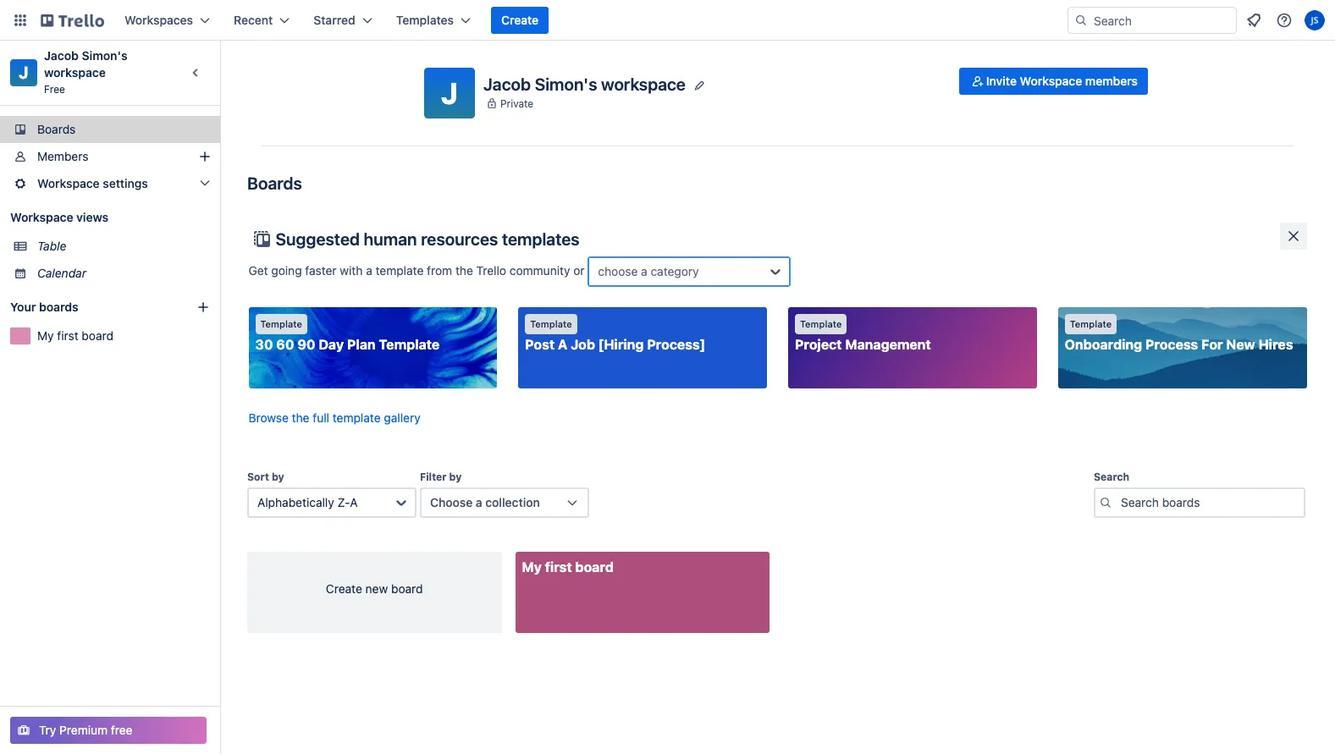 Task type: vqa. For each thing, say whether or not it's contained in the screenshot.
revenue
no



Task type: describe. For each thing, give the bounding box(es) containing it.
with
[[340, 263, 363, 277]]

invite workspace members
[[986, 74, 1138, 88]]

your
[[10, 300, 36, 314]]

template project management
[[795, 318, 931, 352]]

members
[[37, 149, 88, 163]]

full
[[313, 411, 329, 425]]

1 vertical spatial my first board link
[[515, 552, 770, 633]]

hires
[[1258, 337, 1293, 352]]

gallery
[[384, 411, 420, 425]]

from
[[427, 263, 452, 277]]

members link
[[0, 143, 220, 170]]

category
[[651, 264, 699, 279]]

0 horizontal spatial a
[[366, 263, 372, 277]]

day
[[319, 337, 344, 352]]

try premium free button
[[10, 717, 207, 744]]

1 vertical spatial boards
[[247, 174, 302, 193]]

back to home image
[[41, 7, 104, 34]]

alphabetically z-a
[[257, 495, 358, 510]]

primary element
[[0, 0, 1335, 41]]

new
[[1226, 337, 1255, 352]]

alphabetically
[[257, 495, 334, 510]]

going
[[271, 263, 302, 277]]

j for j button
[[441, 75, 458, 110]]

templates
[[396, 13, 454, 27]]

jacob for jacob simon's workspace
[[483, 74, 531, 94]]

human
[[364, 229, 417, 249]]

1 horizontal spatial the
[[455, 263, 473, 277]]

members
[[1085, 74, 1138, 88]]

by for filter by
[[449, 471, 462, 483]]

project
[[795, 337, 842, 352]]

plan
[[347, 337, 376, 352]]

jacob simon's workspace
[[483, 74, 686, 94]]

2 vertical spatial board
[[391, 582, 423, 596]]

recent button
[[224, 7, 300, 34]]

1 vertical spatial my first board
[[522, 560, 614, 575]]

open information menu image
[[1276, 12, 1293, 29]]

new
[[365, 582, 388, 596]]

0 vertical spatial my first board
[[37, 328, 113, 343]]

workspace settings button
[[0, 170, 220, 197]]

template 30 60 90 day plan template
[[255, 318, 440, 352]]

workspaces button
[[114, 7, 220, 34]]

boards
[[39, 300, 78, 314]]

invite
[[986, 74, 1017, 88]]

1 horizontal spatial my
[[522, 560, 542, 575]]

0 vertical spatial boards
[[37, 122, 76, 136]]

invite workspace members button
[[959, 68, 1148, 95]]

calendar
[[37, 266, 86, 280]]

workspace for views
[[10, 210, 73, 224]]

90
[[297, 337, 315, 352]]

z-
[[337, 495, 350, 510]]

suggested human resources templates
[[276, 229, 580, 249]]

browse the full template gallery
[[248, 411, 420, 425]]

simon's for jacob simon's workspace
[[535, 74, 597, 94]]

choose a category
[[598, 264, 699, 279]]

table link
[[37, 238, 210, 255]]

template for post
[[530, 318, 572, 329]]

workspace for jacob simon's workspace free
[[44, 65, 106, 80]]

a for post
[[558, 337, 567, 352]]

0 notifications image
[[1244, 10, 1264, 30]]

create button
[[491, 7, 549, 34]]

views
[[76, 210, 108, 224]]

Search text field
[[1094, 488, 1305, 518]]

simon's for jacob simon's workspace free
[[82, 48, 127, 63]]

free
[[44, 83, 65, 96]]

1 vertical spatial first
[[545, 560, 572, 575]]

resources
[[421, 229, 498, 249]]

j for the j link at the left top of page
[[19, 63, 29, 82]]

starred button
[[303, 7, 382, 34]]

free
[[111, 723, 133, 737]]

template post a job [hiring process]
[[525, 318, 705, 352]]

starred
[[313, 13, 355, 27]]

process
[[1145, 337, 1198, 352]]

templates
[[502, 229, 580, 249]]

browse the full template gallery link
[[248, 411, 420, 425]]

faster
[[305, 263, 337, 277]]

boards link
[[0, 116, 220, 143]]



Task type: locate. For each thing, give the bounding box(es) containing it.
0 vertical spatial first
[[57, 328, 78, 343]]

process]
[[647, 337, 705, 352]]

recent
[[234, 13, 273, 27]]

a
[[366, 263, 372, 277], [641, 264, 647, 279], [476, 495, 482, 510]]

0 horizontal spatial by
[[272, 471, 284, 483]]

a left job
[[558, 337, 567, 352]]

workspace for jacob simon's workspace
[[601, 74, 686, 94]]

0 vertical spatial workspace
[[1020, 74, 1082, 88]]

board
[[82, 328, 113, 343], [575, 560, 614, 575], [391, 582, 423, 596]]

1 vertical spatial a
[[350, 495, 358, 510]]

2 by from the left
[[449, 471, 462, 483]]

template
[[376, 263, 424, 277], [333, 411, 381, 425]]

the right from at the left
[[455, 263, 473, 277]]

1 vertical spatial workspace
[[37, 176, 100, 190]]

j left jacob simon's workspace free
[[19, 63, 29, 82]]

1 horizontal spatial create
[[501, 13, 539, 27]]

jacob inside jacob simon's workspace free
[[44, 48, 79, 63]]

the
[[455, 263, 473, 277], [292, 411, 309, 425]]

0 horizontal spatial my first board link
[[37, 328, 210, 345]]

1 vertical spatial my
[[522, 560, 542, 575]]

boards up suggested on the left top of the page
[[247, 174, 302, 193]]

browse
[[248, 411, 289, 425]]

Search field
[[1088, 8, 1236, 33]]

1 vertical spatial simon's
[[535, 74, 597, 94]]

simon's down create "button"
[[535, 74, 597, 94]]

0 horizontal spatial the
[[292, 411, 309, 425]]

1 horizontal spatial my first board
[[522, 560, 614, 575]]

template for 30
[[260, 318, 302, 329]]

template down human
[[376, 263, 424, 277]]

1 horizontal spatial by
[[449, 471, 462, 483]]

0 vertical spatial my
[[37, 328, 54, 343]]

create for create new board
[[326, 582, 362, 596]]

your boards
[[10, 300, 78, 314]]

boards up members
[[37, 122, 76, 136]]

0 horizontal spatial workspace
[[44, 65, 106, 80]]

settings
[[103, 176, 148, 190]]

2 horizontal spatial board
[[575, 560, 614, 575]]

workspace navigation collapse icon image
[[185, 61, 208, 85]]

1 by from the left
[[272, 471, 284, 483]]

template right full
[[333, 411, 381, 425]]

simon's
[[82, 48, 127, 63], [535, 74, 597, 94]]

0 vertical spatial the
[[455, 263, 473, 277]]

get
[[248, 263, 268, 277]]

0 horizontal spatial my
[[37, 328, 54, 343]]

create up "private"
[[501, 13, 539, 27]]

a for z-
[[350, 495, 358, 510]]

0 vertical spatial my first board link
[[37, 328, 210, 345]]

1 horizontal spatial first
[[545, 560, 572, 575]]

create new board
[[326, 582, 423, 596]]

choose
[[430, 495, 473, 510]]

by for sort by
[[272, 471, 284, 483]]

template for onboarding
[[1070, 318, 1112, 329]]

my down 'your boards'
[[37, 328, 54, 343]]

community
[[509, 263, 570, 277]]

the left full
[[292, 411, 309, 425]]

for
[[1201, 337, 1223, 352]]

a
[[558, 337, 567, 352], [350, 495, 358, 510]]

calendar link
[[37, 265, 210, 282]]

jacob up free
[[44, 48, 79, 63]]

0 horizontal spatial boards
[[37, 122, 76, 136]]

table
[[37, 239, 66, 253]]

jacob for jacob simon's workspace free
[[44, 48, 79, 63]]

my first board
[[37, 328, 113, 343], [522, 560, 614, 575]]

0 horizontal spatial a
[[350, 495, 358, 510]]

onboarding
[[1065, 337, 1142, 352]]

a inside template post a job [hiring process]
[[558, 337, 567, 352]]

choose a collection
[[430, 495, 540, 510]]

jacob up "private"
[[483, 74, 531, 94]]

try premium free
[[39, 723, 133, 737]]

jacob simon (jacobsimon16) image
[[1305, 10, 1325, 30]]

0 vertical spatial board
[[82, 328, 113, 343]]

template up 60
[[260, 318, 302, 329]]

filter
[[420, 471, 447, 483]]

workspaces
[[124, 13, 193, 27]]

post
[[525, 337, 555, 352]]

0 vertical spatial simon's
[[82, 48, 127, 63]]

template right plan
[[379, 337, 440, 352]]

workspace up free
[[44, 65, 106, 80]]

or
[[573, 263, 585, 277]]

template inside template project management
[[800, 318, 842, 329]]

workspace inside jacob simon's workspace free
[[44, 65, 106, 80]]

template up post
[[530, 318, 572, 329]]

0 vertical spatial template
[[376, 263, 424, 277]]

private
[[500, 97, 533, 110]]

filter by
[[420, 471, 462, 483]]

sort by
[[247, 471, 284, 483]]

0 vertical spatial create
[[501, 13, 539, 27]]

sm image
[[969, 73, 986, 90]]

jacob simon's workspace link
[[44, 48, 131, 80]]

0 horizontal spatial j
[[19, 63, 29, 82]]

management
[[845, 337, 931, 352]]

1 horizontal spatial board
[[391, 582, 423, 596]]

1 vertical spatial board
[[575, 560, 614, 575]]

workspace right invite
[[1020, 74, 1082, 88]]

get going faster with a template from the trello community or
[[248, 263, 588, 277]]

1 horizontal spatial simon's
[[535, 74, 597, 94]]

j inside button
[[441, 75, 458, 110]]

trello
[[476, 263, 506, 277]]

by
[[272, 471, 284, 483], [449, 471, 462, 483]]

1 vertical spatial jacob
[[483, 74, 531, 94]]

my first board link
[[37, 328, 210, 345], [515, 552, 770, 633]]

0 horizontal spatial jacob
[[44, 48, 79, 63]]

60
[[276, 337, 294, 352]]

my
[[37, 328, 54, 343], [522, 560, 542, 575]]

workspace
[[44, 65, 106, 80], [601, 74, 686, 94]]

by right sort
[[272, 471, 284, 483]]

workspace for settings
[[37, 176, 100, 190]]

workspace down members
[[37, 176, 100, 190]]

create for create
[[501, 13, 539, 27]]

search image
[[1074, 14, 1088, 27]]

1 vertical spatial template
[[333, 411, 381, 425]]

[hiring
[[598, 337, 644, 352]]

first down choose a collection button
[[545, 560, 572, 575]]

by right filter
[[449, 471, 462, 483]]

j button
[[424, 68, 475, 119]]

workspace views
[[10, 210, 108, 224]]

0 vertical spatial jacob
[[44, 48, 79, 63]]

choose a collection button
[[420, 488, 589, 518]]

1 horizontal spatial workspace
[[601, 74, 686, 94]]

jacob
[[44, 48, 79, 63], [483, 74, 531, 94]]

template
[[260, 318, 302, 329], [530, 318, 572, 329], [800, 318, 842, 329], [1070, 318, 1112, 329], [379, 337, 440, 352]]

0 horizontal spatial first
[[57, 328, 78, 343]]

30
[[255, 337, 273, 352]]

0 vertical spatial a
[[558, 337, 567, 352]]

template for project
[[800, 318, 842, 329]]

template onboarding process for new hires
[[1065, 318, 1293, 352]]

a right "alphabetically"
[[350, 495, 358, 510]]

1 horizontal spatial jacob
[[483, 74, 531, 94]]

simon's inside jacob simon's workspace free
[[82, 48, 127, 63]]

suggested
[[276, 229, 360, 249]]

choose
[[598, 264, 638, 279]]

workspace down primary element
[[601, 74, 686, 94]]

2 horizontal spatial a
[[641, 264, 647, 279]]

sort
[[247, 471, 269, 483]]

0 horizontal spatial board
[[82, 328, 113, 343]]

create inside create "button"
[[501, 13, 539, 27]]

a for choose a category
[[641, 264, 647, 279]]

2 vertical spatial workspace
[[10, 210, 73, 224]]

job
[[571, 337, 595, 352]]

template inside template post a job [hiring process]
[[530, 318, 572, 329]]

collection
[[485, 495, 540, 510]]

my down collection
[[522, 560, 542, 575]]

1 horizontal spatial a
[[558, 337, 567, 352]]

1 horizontal spatial boards
[[247, 174, 302, 193]]

j link
[[10, 59, 37, 86]]

try
[[39, 723, 56, 737]]

1 horizontal spatial j
[[441, 75, 458, 110]]

j left "private"
[[441, 75, 458, 110]]

search
[[1094, 471, 1129, 483]]

workspace inside invite workspace members button
[[1020, 74, 1082, 88]]

create
[[501, 13, 539, 27], [326, 582, 362, 596]]

your boards with 1 items element
[[10, 297, 171, 317]]

template up project
[[800, 318, 842, 329]]

1 vertical spatial the
[[292, 411, 309, 425]]

workspace
[[1020, 74, 1082, 88], [37, 176, 100, 190], [10, 210, 73, 224]]

jacob simon's workspace free
[[44, 48, 131, 96]]

0 horizontal spatial create
[[326, 582, 362, 596]]

simon's down back to home image
[[82, 48, 127, 63]]

1 horizontal spatial a
[[476, 495, 482, 510]]

premium
[[59, 723, 108, 737]]

1 horizontal spatial my first board link
[[515, 552, 770, 633]]

first down boards
[[57, 328, 78, 343]]

add board image
[[196, 301, 210, 314]]

1 vertical spatial create
[[326, 582, 362, 596]]

workspace settings
[[37, 176, 148, 190]]

template up onboarding
[[1070, 318, 1112, 329]]

0 horizontal spatial my first board
[[37, 328, 113, 343]]

template inside template onboarding process for new hires
[[1070, 318, 1112, 329]]

templates button
[[386, 7, 481, 34]]

workspace up table
[[10, 210, 73, 224]]

boards
[[37, 122, 76, 136], [247, 174, 302, 193]]

workspace inside workspace settings popup button
[[37, 176, 100, 190]]

j
[[19, 63, 29, 82], [441, 75, 458, 110]]

create left the new
[[326, 582, 362, 596]]

a inside button
[[476, 495, 482, 510]]

a for choose a collection
[[476, 495, 482, 510]]

0 horizontal spatial simon's
[[82, 48, 127, 63]]



